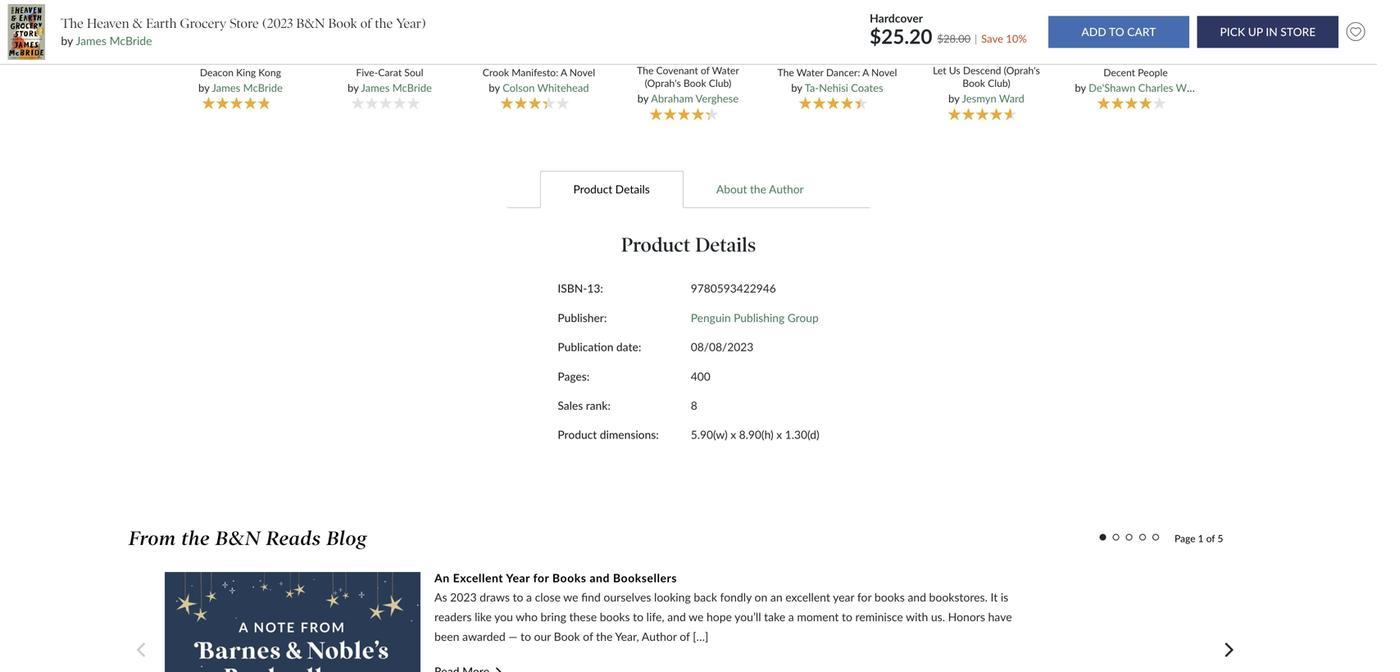 Task type: describe. For each thing, give the bounding box(es) containing it.
(2023
[[262, 15, 293, 31]]

publication
[[558, 340, 614, 354]]

bring
[[541, 610, 567, 624]]

product dimensions:
[[558, 428, 659, 442]]

sales
[[558, 399, 583, 413]]

2 vertical spatial and
[[668, 610, 686, 624]]

1
[[1199, 533, 1204, 545]]

winslow
[[1177, 81, 1217, 94]]

option containing an excellent year for books and booksellers
[[165, 570, 1164, 673]]

an excellent year for books and booksellers image
[[165, 572, 421, 673]]

book inside let us descend (oprah's book club) by jesmyn ward
[[963, 77, 986, 89]]

de'shawn
[[1089, 81, 1136, 94]]

charles
[[1139, 81, 1174, 94]]

(oprah's inside let us descend (oprah's book club) by jesmyn ward
[[1004, 65, 1041, 76]]

details inside tab panel
[[696, 233, 756, 257]]

dancer:
[[827, 66, 861, 78]]

an excellent year for books and booksellers as 2023 draws to a close we find ourselves looking back fondly on an excellent year for books and bookstores. it is readers like you who bring these books to life, and we hope you'll take a moment to reminisce with us. honors have been awarded — to our book of the year, author of […]
[[435, 571, 1013, 644]]

take
[[764, 610, 786, 624]]

an excellent year for books and booksellers link
[[435, 570, 677, 586]]

an
[[435, 571, 450, 585]]

manifesto:
[[512, 66, 559, 78]]

earth
[[146, 15, 177, 31]]

us
[[950, 65, 961, 76]]

five-carat soul element
[[317, 0, 468, 122]]

excellent
[[786, 591, 831, 604]]

0 vertical spatial product
[[574, 182, 613, 196]]

soul
[[405, 66, 424, 78]]

1 horizontal spatial for
[[858, 591, 872, 604]]

1 vertical spatial books
[[600, 610, 630, 624]]

[…]
[[693, 630, 709, 644]]

tab list containing product details
[[137, 170, 1241, 208]]

james mcbride link for five-carat soul by james mcbride
[[361, 81, 432, 94]]

nehisi
[[819, 81, 849, 94]]

isbn-13:
[[558, 282, 604, 295]]

the heaven & earth grocery store (2023 b&n book of the year) image
[[8, 4, 45, 60]]

kong
[[259, 66, 281, 78]]

it
[[991, 591, 998, 604]]

$28.00
[[938, 32, 971, 45]]

heaven
[[87, 15, 129, 31]]

&
[[133, 15, 143, 31]]

author inside "link"
[[769, 182, 804, 196]]

let
[[933, 65, 947, 76]]

a inside 'the water dancer: a novel by ta-nehisi coates'
[[863, 66, 869, 78]]

abraham verghese link
[[651, 92, 739, 105]]

9780593422946
[[691, 282, 777, 295]]

$25.20
[[870, 24, 933, 48]]

hope
[[707, 610, 732, 624]]

draws
[[480, 591, 510, 604]]

hardcover
[[870, 11, 923, 25]]

you
[[495, 610, 513, 624]]

on
[[755, 591, 768, 604]]

dimensions:
[[600, 428, 659, 442]]

jesmyn
[[962, 92, 997, 105]]

publishing
[[734, 311, 785, 325]]

by inside five-carat soul by james mcbride
[[348, 81, 359, 94]]

by inside the heaven & earth grocery store (2023 b&n book of the year) by james mcbride
[[61, 34, 73, 48]]

deacon
[[200, 66, 234, 78]]

verghese
[[696, 92, 739, 105]]

who
[[516, 610, 538, 624]]

product details link
[[540, 170, 683, 208]]

penguin publishing group link
[[691, 311, 819, 325]]

the right from
[[182, 527, 210, 551]]

1 horizontal spatial a
[[789, 610, 795, 624]]

08/08/2023
[[691, 340, 754, 354]]

water inside 'the covenant of water (oprah's book club) by abraham verghese'
[[712, 65, 740, 76]]

year
[[833, 591, 855, 604]]

crook manifesto: a novel link
[[478, 66, 600, 79]]

descend
[[964, 65, 1002, 76]]

novel inside 'the water dancer: a novel by ta-nehisi coates'
[[872, 66, 898, 78]]

decent people by de'shawn charles winslow
[[1075, 66, 1217, 94]]

king
[[236, 66, 256, 78]]

reminisce
[[856, 610, 904, 624]]

penguin publishing group
[[691, 311, 819, 325]]

colson whitehead link
[[503, 81, 589, 94]]

the water dancer: a novel element
[[764, 0, 916, 122]]

five-carat soul by james mcbride
[[348, 66, 432, 94]]

0 horizontal spatial a
[[527, 591, 532, 604]]

book inside 'the covenant of water (oprah's book club) by abraham verghese'
[[684, 77, 707, 89]]

1 vertical spatial product
[[622, 233, 691, 257]]

save 10%
[[982, 32, 1027, 45]]

5.90(w) x 8.90(h) x 1.30(d)
[[691, 428, 820, 442]]

our
[[534, 630, 551, 644]]

water inside 'the water dancer: a novel by ta-nehisi coates'
[[797, 66, 824, 78]]

life,
[[647, 610, 665, 624]]

page 1 of 5
[[1175, 533, 1224, 545]]

author inside an excellent year for books and booksellers as 2023 draws to a close we find ourselves looking back fondly on an excellent year for books and bookstores. it is readers like you who bring these books to life, and we hope you'll take a moment to reminisce with us. honors have been awarded — to our book of the year, author of […]
[[642, 630, 677, 644]]

2 x from the left
[[777, 428, 783, 442]]

deacon king kong element
[[168, 0, 318, 122]]

5.90(w)
[[691, 428, 728, 442]]

back
[[694, 591, 718, 604]]

of down these
[[583, 630, 593, 644]]

novel inside crook manifesto: a novel by colson whitehead
[[570, 66, 595, 78]]

year
[[506, 571, 530, 585]]

8
[[691, 399, 698, 413]]

b&n
[[296, 15, 325, 31]]

publisher:
[[558, 311, 607, 325]]

the water dancer: a novel link
[[777, 66, 898, 79]]

$25.20 $28.00
[[870, 24, 971, 48]]

let us descend (oprah's book club) by jesmyn ward
[[933, 65, 1041, 105]]

by inside deacon king kong by james mcbride
[[198, 81, 210, 94]]

of inside 'the covenant of water (oprah's book club) by abraham verghese'
[[701, 65, 710, 76]]

b&n reads blog
[[216, 527, 368, 551]]

year)
[[396, 15, 426, 31]]

deacon king kong link
[[180, 66, 301, 79]]

of inside the heaven & earth grocery store (2023 b&n book of the year) by james mcbride
[[361, 15, 372, 31]]

mcbride for deacon king kong by james mcbride
[[243, 81, 283, 94]]

1 x from the left
[[731, 428, 737, 442]]

sales rank:
[[558, 399, 611, 413]]

five-carat soul link
[[329, 66, 451, 79]]

decent people link
[[1075, 66, 1197, 79]]

product details inside the product details link
[[574, 182, 650, 196]]

pages:
[[558, 370, 590, 383]]

honors
[[949, 610, 986, 624]]

crook manifesto: a novel by colson whitehead
[[483, 66, 595, 94]]



Task type: locate. For each thing, give the bounding box(es) containing it.
book inside the heaven & earth grocery store (2023 b&n book of the year) by james mcbride
[[328, 15, 357, 31]]

for
[[534, 571, 549, 585], [858, 591, 872, 604]]

13:
[[588, 282, 604, 295]]

product details inside tab panel
[[622, 233, 756, 257]]

0 horizontal spatial mcbride
[[110, 34, 152, 48]]

novel up coates
[[872, 66, 898, 78]]

an
[[771, 591, 783, 604]]

us.
[[932, 610, 946, 624]]

the inside an excellent year for books and booksellers as 2023 draws to a close we find ourselves looking back fondly on an excellent year for books and bookstores. it is readers like you who bring these books to life, and we hope you'll take a moment to reminisce with us. honors have been awarded — to our book of the year, author of […]
[[596, 630, 613, 644]]

1 club) from the left
[[709, 77, 732, 89]]

product details
[[574, 182, 650, 196], [622, 233, 756, 257]]

by inside 'the covenant of water (oprah's book club) by abraham verghese'
[[638, 92, 649, 105]]

1 vertical spatial for
[[858, 591, 872, 604]]

a right take
[[789, 610, 795, 624]]

by left de'shawn
[[1075, 81, 1087, 94]]

for right year
[[858, 591, 872, 604]]

0 vertical spatial author
[[769, 182, 804, 196]]

as
[[435, 591, 447, 604]]

isbn-
[[558, 282, 588, 295]]

x left 1.30(d)
[[777, 428, 783, 442]]

1 vertical spatial and
[[908, 591, 927, 604]]

club) up verghese
[[709, 77, 732, 89]]

whitehead
[[538, 81, 589, 94]]

ward
[[1000, 92, 1025, 105]]

books up reminisce
[[875, 591, 905, 604]]

0 vertical spatial for
[[534, 571, 549, 585]]

mcbride for five-carat soul by james mcbride
[[393, 81, 432, 94]]

1 vertical spatial author
[[642, 630, 677, 644]]

by left abraham
[[638, 92, 649, 105]]

books
[[875, 591, 905, 604], [600, 610, 630, 624]]

add to wishlist image
[[1343, 19, 1370, 45]]

tab list
[[137, 170, 1241, 208]]

james down heaven
[[76, 34, 107, 48]]

date:
[[617, 340, 642, 354]]

with
[[906, 610, 929, 624]]

let us descend (oprah's book club) element
[[913, 0, 1065, 123]]

None submit
[[1049, 16, 1190, 48], [1198, 16, 1339, 48], [1049, 16, 1190, 48], [1198, 16, 1339, 48]]

to
[[513, 591, 524, 604], [633, 610, 644, 624], [842, 610, 853, 624], [521, 630, 531, 644]]

0 horizontal spatial books
[[600, 610, 630, 624]]

james
[[76, 34, 107, 48], [212, 81, 241, 94], [361, 81, 390, 94]]

water up verghese
[[712, 65, 740, 76]]

1 horizontal spatial james mcbride link
[[212, 81, 283, 94]]

0 horizontal spatial we
[[564, 591, 579, 604]]

0 horizontal spatial james mcbride link
[[76, 34, 152, 48]]

0 vertical spatial and
[[590, 571, 610, 585]]

mcbride down kong
[[243, 81, 283, 94]]

mcbride inside five-carat soul by james mcbride
[[393, 81, 432, 94]]

2 horizontal spatial the
[[778, 66, 795, 78]]

2 horizontal spatial james mcbride link
[[361, 81, 432, 94]]

the inside "link"
[[750, 182, 767, 196]]

the left the year, on the left bottom of the page
[[596, 630, 613, 644]]

and up "with"
[[908, 591, 927, 604]]

novel up whitehead
[[570, 66, 595, 78]]

the for heaven
[[61, 15, 84, 31]]

club) inside let us descend (oprah's book club) by jesmyn ward
[[988, 77, 1011, 89]]

by down five-
[[348, 81, 359, 94]]

is
[[1001, 591, 1009, 604]]

book inside an excellent year for books and booksellers as 2023 draws to a close we find ourselves looking back fondly on an excellent year for books and bookstores. it is readers like you who bring these books to life, and we hope you'll take a moment to reminisce with us. honors have been awarded — to our book of the year, author of […]
[[554, 630, 580, 644]]

we down books
[[564, 591, 579, 604]]

have
[[989, 610, 1013, 624]]

books
[[553, 571, 587, 585]]

ta-
[[805, 81, 819, 94]]

find
[[582, 591, 601, 604]]

1 horizontal spatial the
[[637, 65, 654, 76]]

these
[[570, 610, 597, 624]]

james for five-carat soul by james mcbride
[[361, 81, 390, 94]]

by
[[61, 34, 73, 48], [198, 81, 210, 94], [348, 81, 359, 94], [489, 81, 500, 94], [792, 81, 803, 94], [1075, 81, 1087, 94], [638, 92, 649, 105], [949, 92, 960, 105]]

1 horizontal spatial details
[[696, 233, 756, 257]]

the inside the heaven & earth grocery store (2023 b&n book of the year) by james mcbride
[[61, 15, 84, 31]]

1 horizontal spatial x
[[777, 428, 783, 442]]

bookstores.
[[930, 591, 988, 604]]

1 horizontal spatial a
[[863, 66, 869, 78]]

1 horizontal spatial author
[[769, 182, 804, 196]]

mcbride down soul
[[393, 81, 432, 94]]

store
[[230, 15, 259, 31]]

rank:
[[586, 399, 611, 413]]

1 horizontal spatial (oprah's
[[1004, 65, 1041, 76]]

moment
[[797, 610, 839, 624]]

booksellers
[[613, 571, 677, 585]]

by down crook
[[489, 81, 500, 94]]

james down five-
[[361, 81, 390, 94]]

2 horizontal spatial james
[[361, 81, 390, 94]]

1 horizontal spatial and
[[668, 610, 686, 624]]

books up the year, on the left bottom of the page
[[600, 610, 630, 624]]

page
[[1175, 533, 1196, 545]]

james mcbride link
[[76, 34, 152, 48], [212, 81, 283, 94], [361, 81, 432, 94]]

author right about at the top of page
[[769, 182, 804, 196]]

1 horizontal spatial mcbride
[[243, 81, 283, 94]]

fondly
[[721, 591, 752, 604]]

0 horizontal spatial club)
[[709, 77, 732, 89]]

james mcbride link down the five-carat soul link
[[361, 81, 432, 94]]

ta-nehisi coates link
[[805, 81, 884, 94]]

author down 'life,'
[[642, 630, 677, 644]]

0 horizontal spatial a
[[561, 66, 567, 78]]

about the author
[[717, 182, 804, 196]]

mcbride inside the heaven & earth grocery store (2023 b&n book of the year) by james mcbride
[[110, 34, 152, 48]]

by inside let us descend (oprah's book club) by jesmyn ward
[[949, 92, 960, 105]]

x left 8.90(h)
[[731, 428, 737, 442]]

a up whitehead
[[561, 66, 567, 78]]

1 novel from the left
[[570, 66, 595, 78]]

water up ta- on the right top of page
[[797, 66, 824, 78]]

0 vertical spatial we
[[564, 591, 579, 604]]

of left […]
[[680, 630, 690, 644]]

the inside 'the water dancer: a novel by ta-nehisi coates'
[[778, 66, 795, 78]]

mcbride
[[110, 34, 152, 48], [243, 81, 283, 94], [393, 81, 432, 94]]

—
[[509, 630, 518, 644]]

grocery
[[180, 15, 227, 31]]

mcbride inside deacon king kong by james mcbride
[[243, 81, 283, 94]]

1 horizontal spatial james
[[212, 81, 241, 94]]

a up coates
[[863, 66, 869, 78]]

0 horizontal spatial (oprah's
[[645, 77, 681, 89]]

james down deacon
[[212, 81, 241, 94]]

the inside 'the covenant of water (oprah's book club) by abraham verghese'
[[637, 65, 654, 76]]

by inside decent people by de'shawn charles winslow
[[1075, 81, 1087, 94]]

2 horizontal spatial and
[[908, 591, 927, 604]]

club) up jesmyn ward link
[[988, 77, 1011, 89]]

0 horizontal spatial author
[[642, 630, 677, 644]]

the water dancer: a novel by ta-nehisi coates
[[778, 66, 898, 94]]

crook
[[483, 66, 509, 78]]

book down bring
[[554, 630, 580, 644]]

from the b&n reads blog
[[129, 527, 368, 551]]

by right the heaven & earth grocery store (2023 b&n book of the year) image
[[61, 34, 73, 48]]

book up abraham verghese link
[[684, 77, 707, 89]]

the
[[375, 15, 393, 31], [750, 182, 767, 196], [182, 527, 210, 551], [596, 630, 613, 644]]

decent people element
[[1062, 0, 1217, 122]]

people
[[1138, 66, 1168, 78]]

0 horizontal spatial water
[[712, 65, 740, 76]]

james inside the heaven & earth grocery store (2023 b&n book of the year) by james mcbride
[[76, 34, 107, 48]]

0 horizontal spatial details
[[616, 182, 650, 196]]

club) inside 'the covenant of water (oprah's book club) by abraham verghese'
[[709, 77, 732, 89]]

de'shawn charles winslow link
[[1089, 81, 1217, 94]]

year,
[[615, 630, 639, 644]]

james inside five-carat soul by james mcbride
[[361, 81, 390, 94]]

0 vertical spatial a
[[527, 591, 532, 604]]

the left year)
[[375, 15, 393, 31]]

five-
[[356, 66, 378, 78]]

the heaven & earth grocery store (2023 b&n book of the year) by james mcbride
[[61, 15, 426, 48]]

by left 'jesmyn'
[[949, 92, 960, 105]]

0 vertical spatial product details
[[574, 182, 650, 196]]

for up 'close'
[[534, 571, 549, 585]]

2023
[[450, 591, 477, 604]]

1 horizontal spatial books
[[875, 591, 905, 604]]

1 a from the left
[[561, 66, 567, 78]]

1 vertical spatial product details
[[622, 233, 756, 257]]

product
[[574, 182, 613, 196], [622, 233, 691, 257], [558, 428, 597, 442]]

book down 'descend'
[[963, 77, 986, 89]]

0 horizontal spatial for
[[534, 571, 549, 585]]

400
[[691, 370, 711, 383]]

of
[[361, 15, 372, 31], [701, 65, 710, 76], [1207, 533, 1216, 545], [583, 630, 593, 644], [680, 630, 690, 644]]

0 horizontal spatial and
[[590, 571, 610, 585]]

0 horizontal spatial novel
[[570, 66, 595, 78]]

colson
[[503, 81, 535, 94]]

james mcbride link inside "deacon king kong" element
[[212, 81, 283, 94]]

close
[[535, 591, 561, 604]]

by left ta- on the right top of page
[[792, 81, 803, 94]]

mcbride down &
[[110, 34, 152, 48]]

1 vertical spatial we
[[689, 610, 704, 624]]

the for covenant
[[637, 65, 654, 76]]

readers
[[435, 610, 472, 624]]

penguin
[[691, 311, 731, 325]]

and up find
[[590, 571, 610, 585]]

2 a from the left
[[863, 66, 869, 78]]

the covenant of water (oprah's book club) by abraham verghese
[[637, 65, 740, 105]]

product details tab panel
[[402, 208, 975, 482]]

(oprah's up abraham
[[645, 77, 681, 89]]

like
[[475, 610, 492, 624]]

the inside the heaven & earth grocery store (2023 b&n book of the year) by james mcbride
[[375, 15, 393, 31]]

2 novel from the left
[[872, 66, 898, 78]]

and down the looking
[[668, 610, 686, 624]]

0 horizontal spatial x
[[731, 428, 737, 442]]

coates
[[851, 81, 884, 94]]

of right 'covenant' at the top of the page
[[701, 65, 710, 76]]

publication date:
[[558, 340, 642, 354]]

1 vertical spatial a
[[789, 610, 795, 624]]

james mcbride link down king
[[212, 81, 283, 94]]

1 horizontal spatial we
[[689, 610, 704, 624]]

of left 5
[[1207, 533, 1216, 545]]

2 vertical spatial product
[[558, 428, 597, 442]]

of left year)
[[361, 15, 372, 31]]

2 horizontal spatial mcbride
[[393, 81, 432, 94]]

option
[[165, 570, 1164, 673]]

0 vertical spatial details
[[616, 182, 650, 196]]

2 club) from the left
[[988, 77, 1011, 89]]

about
[[717, 182, 748, 196]]

by inside crook manifesto: a novel by colson whitehead
[[489, 81, 500, 94]]

0 vertical spatial books
[[875, 591, 905, 604]]

a
[[561, 66, 567, 78], [863, 66, 869, 78]]

we up […]
[[689, 610, 704, 624]]

(oprah's inside 'the covenant of water (oprah's book club) by abraham verghese'
[[645, 77, 681, 89]]

the for water
[[778, 66, 795, 78]]

james inside deacon king kong by james mcbride
[[212, 81, 241, 94]]

james for deacon king kong by james mcbride
[[212, 81, 241, 94]]

1 horizontal spatial club)
[[988, 77, 1011, 89]]

1 horizontal spatial novel
[[872, 66, 898, 78]]

book right "b&n"
[[328, 15, 357, 31]]

8.90(h)
[[739, 428, 774, 442]]

from
[[129, 527, 176, 551]]

ourselves
[[604, 591, 652, 604]]

a inside crook manifesto: a novel by colson whitehead
[[561, 66, 567, 78]]

james mcbride link down heaven
[[76, 34, 152, 48]]

1 horizontal spatial water
[[797, 66, 824, 78]]

the right about at the top of page
[[750, 182, 767, 196]]

0 horizontal spatial james
[[76, 34, 107, 48]]

james mcbride link for deacon king kong by james mcbride
[[212, 81, 283, 94]]

abraham
[[651, 92, 694, 105]]

by inside 'the water dancer: a novel by ta-nehisi coates'
[[792, 81, 803, 94]]

0 horizontal spatial the
[[61, 15, 84, 31]]

a left 'close'
[[527, 591, 532, 604]]

by down deacon
[[198, 81, 210, 94]]

(oprah's up ward
[[1004, 65, 1041, 76]]

1 vertical spatial details
[[696, 233, 756, 257]]

let us descend (oprah's book club) link
[[926, 65, 1048, 90]]



Task type: vqa. For each thing, say whether or not it's contained in the screenshot.
Copyright
no



